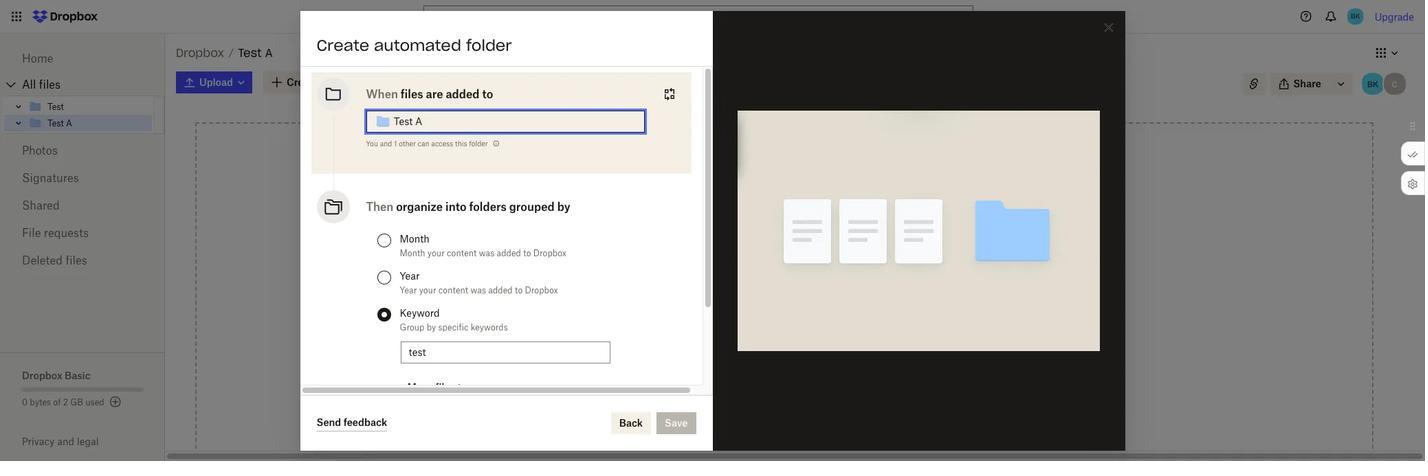 Task type: vqa. For each thing, say whether or not it's contained in the screenshot.
the bottom recommended image
no



Task type: describe. For each thing, give the bounding box(es) containing it.
gb
[[70, 397, 83, 408]]

deleted
[[22, 254, 63, 267]]

drop files here to upload, or use the 'upload' button
[[726, 259, 844, 285]]

grouped
[[509, 200, 555, 214]]

back button
[[611, 412, 651, 434]]

keywords
[[471, 322, 508, 332]]

then
[[366, 200, 394, 214]]

Folder name text field
[[394, 114, 636, 129]]

/
[[228, 47, 234, 58]]

files for move files to:
[[435, 381, 455, 393]]

2 month from the top
[[400, 248, 425, 258]]

signatures link
[[22, 164, 143, 192]]

to inside year year your content was added to dropbox
[[515, 285, 523, 295]]

was for year
[[471, 285, 486, 295]]

2 vertical spatial content
[[809, 343, 845, 355]]

import
[[701, 417, 733, 428]]

are
[[426, 87, 443, 101]]

keyword
[[400, 307, 440, 319]]

folder permissions image
[[491, 138, 502, 149]]

Month radio
[[377, 233, 391, 247]]

to inside drop files here to upload, or use the 'upload' button
[[797, 259, 806, 270]]

deleted files link
[[22, 247, 143, 274]]

send feedback
[[317, 417, 387, 428]]

change trigger image
[[661, 86, 678, 102]]

files left are
[[401, 87, 423, 101]]

by inside keyword group by specific keywords
[[427, 322, 436, 332]]

to up folder name text field
[[482, 87, 493, 101]]

dropbox logo - go to the homepage image
[[28, 6, 102, 28]]

dropbox basic
[[22, 370, 91, 382]]

0 vertical spatial a
[[265, 46, 273, 60]]

test a
[[47, 118, 72, 128]]

more ways to add content
[[724, 343, 845, 355]]

all files link
[[22, 74, 165, 96]]

upgrade link
[[1375, 11, 1414, 22]]

automated
[[374, 35, 461, 55]]

you
[[366, 139, 378, 147]]

the
[[757, 274, 771, 285]]

you and 1 other can access this folder
[[366, 139, 488, 147]]

access
[[431, 139, 453, 147]]

file requests link
[[22, 219, 143, 247]]

legal
[[77, 436, 99, 448]]

into
[[446, 200, 467, 214]]

move files to:
[[407, 381, 470, 393]]

added for year
[[488, 285, 513, 295]]

files for deleted files
[[66, 254, 87, 267]]

drop
[[726, 259, 749, 270]]

year year your content was added to dropbox
[[400, 270, 558, 295]]

global header element
[[0, 0, 1425, 34]]

when
[[366, 87, 398, 101]]

import button
[[670, 409, 899, 437]]

2
[[63, 397, 68, 408]]

'upload'
[[774, 274, 810, 285]]

home link
[[22, 45, 143, 72]]

keyword group by specific keywords
[[400, 307, 508, 332]]

basic
[[65, 370, 91, 382]]

files are added to
[[401, 87, 493, 101]]

shared link
[[22, 192, 143, 219]]

create automated folder dialog
[[300, 11, 1125, 451]]

file
[[22, 226, 41, 240]]

dropbox / test a
[[176, 46, 273, 60]]

get more space image
[[107, 394, 124, 411]]

Keyword radio
[[377, 308, 391, 321]]

ways
[[751, 343, 774, 355]]

more ways to add content element
[[668, 342, 902, 461]]

privacy
[[22, 436, 55, 448]]

send feedback button
[[317, 415, 387, 431]]

button
[[813, 274, 843, 285]]

requests
[[44, 226, 89, 240]]

share
[[1294, 78, 1322, 89]]



Task type: locate. For each thing, give the bounding box(es) containing it.
signatures
[[22, 171, 79, 185]]

your inside year year your content was added to dropbox
[[419, 285, 436, 295]]

0 vertical spatial month
[[400, 233, 430, 244]]

to:
[[458, 381, 470, 393]]

files for drop files here to upload, or use the 'upload' button
[[751, 259, 771, 270]]

1 horizontal spatial a
[[265, 46, 273, 60]]

by
[[557, 200, 570, 214], [427, 322, 436, 332]]

dropbox inside year year your content was added to dropbox
[[525, 285, 558, 295]]

content
[[447, 248, 477, 258], [439, 285, 468, 295], [809, 343, 845, 355]]

to
[[482, 87, 493, 101], [523, 248, 531, 258], [797, 259, 806, 270], [515, 285, 523, 295], [777, 343, 786, 355]]

by down keyword
[[427, 322, 436, 332]]

this
[[455, 139, 467, 147]]

month
[[400, 233, 430, 244], [400, 248, 425, 258]]

move
[[407, 381, 433, 393]]

0 vertical spatial year
[[400, 270, 420, 282]]

content for month
[[447, 248, 477, 258]]

0 vertical spatial your
[[428, 248, 445, 258]]

and left the legal
[[57, 436, 74, 448]]

files inside drop files here to upload, or use the 'upload' button
[[751, 259, 771, 270]]

was up year year your content was added to dropbox
[[479, 248, 495, 258]]

Year radio
[[377, 271, 391, 284]]

a down test link
[[66, 118, 72, 128]]

0 vertical spatial added
[[446, 87, 480, 101]]

to down month month your content was added to dropbox
[[515, 285, 523, 295]]

0 vertical spatial by
[[557, 200, 570, 214]]

all files
[[22, 78, 61, 91]]

year up keyword
[[400, 285, 417, 295]]

more
[[724, 343, 748, 355]]

other
[[399, 139, 416, 147]]

0 vertical spatial test
[[238, 46, 262, 60]]

your up keyword
[[419, 285, 436, 295]]

1 vertical spatial your
[[419, 285, 436, 295]]

0 horizontal spatial by
[[427, 322, 436, 332]]

1 vertical spatial year
[[400, 285, 417, 295]]

you're the owner image
[[1361, 72, 1386, 96]]

0 bytes of 2 gb used
[[22, 397, 104, 408]]

folders
[[469, 200, 507, 214]]

organize
[[396, 200, 443, 214]]

folder right this
[[469, 139, 488, 147]]

2 vertical spatial test
[[47, 118, 64, 128]]

deleted files
[[22, 254, 87, 267]]

shared
[[22, 199, 60, 212]]

0 vertical spatial was
[[479, 248, 495, 258]]

christinaovera9@gmail.com hasn't added this to their dropbox yet image
[[1383, 72, 1408, 96]]

was up keyword group by specific keywords
[[471, 285, 486, 295]]

1 horizontal spatial by
[[557, 200, 570, 214]]

can
[[418, 139, 430, 147]]

added up keywords
[[488, 285, 513, 295]]

was
[[479, 248, 495, 258], [471, 285, 486, 295]]

photos
[[22, 144, 58, 157]]

all
[[22, 78, 36, 91]]

dropbox link
[[176, 44, 224, 62]]

1 vertical spatial was
[[471, 285, 486, 295]]

month month your content was added to dropbox
[[400, 233, 567, 258]]

year
[[400, 270, 420, 282], [400, 285, 417, 295]]

of
[[53, 397, 61, 408]]

added inside month month your content was added to dropbox
[[497, 248, 521, 258]]

back
[[619, 417, 643, 429]]

0 vertical spatial content
[[447, 248, 477, 258]]

month down organize
[[400, 248, 425, 258]]

was inside year year your content was added to dropbox
[[471, 285, 486, 295]]

test for test a
[[47, 118, 64, 128]]

content up keyword group by specific keywords
[[439, 285, 468, 295]]

group
[[400, 322, 425, 332]]

1 vertical spatial test
[[47, 101, 64, 112]]

1
[[394, 139, 397, 147]]

and for privacy
[[57, 436, 74, 448]]

content inside month month your content was added to dropbox
[[447, 248, 477, 258]]

content inside year year your content was added to dropbox
[[439, 285, 468, 295]]

specific
[[438, 322, 469, 332]]

1 vertical spatial by
[[427, 322, 436, 332]]

access button
[[670, 371, 899, 398]]

0 horizontal spatial a
[[66, 118, 72, 128]]

content up year year your content was added to dropbox
[[447, 248, 477, 258]]

files for all files
[[39, 78, 61, 91]]

1 vertical spatial and
[[57, 436, 74, 448]]

1 vertical spatial content
[[439, 285, 468, 295]]

content for year
[[439, 285, 468, 295]]

to right 'here'
[[797, 259, 806, 270]]

Type your keyword text field
[[409, 345, 602, 360]]

added up year year your content was added to dropbox
[[497, 248, 521, 258]]

files
[[39, 78, 61, 91], [401, 87, 423, 101], [66, 254, 87, 267], [751, 259, 771, 270], [435, 381, 455, 393]]

bytes
[[30, 397, 51, 408]]

month right month option
[[400, 233, 430, 244]]

test a link
[[28, 115, 152, 131]]

0 horizontal spatial and
[[57, 436, 74, 448]]

and
[[380, 139, 392, 147], [57, 436, 74, 448]]

your for month
[[428, 248, 445, 258]]

to down grouped
[[523, 248, 531, 258]]

a inside group
[[66, 118, 72, 128]]

dropbox inside month month your content was added to dropbox
[[533, 248, 567, 258]]

to inside month month your content was added to dropbox
[[523, 248, 531, 258]]

your
[[428, 248, 445, 258], [419, 285, 436, 295]]

all files tree
[[2, 74, 165, 134]]

a right /
[[265, 46, 273, 60]]

file requests
[[22, 226, 89, 240]]

and for you
[[380, 139, 392, 147]]

feedback
[[344, 417, 387, 428]]

by right grouped
[[557, 200, 570, 214]]

your for year
[[419, 285, 436, 295]]

and left 1 at left top
[[380, 139, 392, 147]]

home
[[22, 52, 53, 65]]

group
[[2, 96, 165, 134]]

files left to:
[[435, 381, 455, 393]]

1 vertical spatial folder
[[469, 139, 488, 147]]

files inside tree
[[39, 78, 61, 91]]

content right add
[[809, 343, 845, 355]]

privacy and legal link
[[22, 436, 165, 448]]

added right are
[[446, 87, 480, 101]]

or
[[726, 274, 735, 285]]

a
[[265, 46, 273, 60], [66, 118, 72, 128]]

2 year from the top
[[400, 285, 417, 295]]

added for month
[[497, 248, 521, 258]]

send
[[317, 417, 341, 428]]

0 vertical spatial folder
[[466, 35, 512, 55]]

test right /
[[238, 46, 262, 60]]

your inside month month your content was added to dropbox
[[428, 248, 445, 258]]

access
[[701, 378, 735, 390]]

privacy and legal
[[22, 436, 99, 448]]

0 vertical spatial and
[[380, 139, 392, 147]]

to left add
[[777, 343, 786, 355]]

create automated folder
[[317, 35, 512, 55]]

and inside the create automated folder dialog
[[380, 139, 392, 147]]

upgrade
[[1375, 11, 1414, 22]]

1 month from the top
[[400, 233, 430, 244]]

share button
[[1270, 73, 1330, 95]]

1 vertical spatial month
[[400, 248, 425, 258]]

used
[[85, 397, 104, 408]]

1 vertical spatial added
[[497, 248, 521, 258]]

add
[[789, 343, 806, 355]]

1 horizontal spatial and
[[380, 139, 392, 147]]

was for month
[[479, 248, 495, 258]]

files right all
[[39, 78, 61, 91]]

0
[[22, 397, 28, 408]]

use
[[738, 274, 754, 285]]

organize into folders grouped by
[[396, 200, 570, 214]]

test up photos
[[47, 118, 64, 128]]

test up 'test a'
[[47, 101, 64, 112]]

dropbox
[[176, 46, 224, 60], [533, 248, 567, 258], [525, 285, 558, 295], [22, 370, 62, 382]]

added
[[446, 87, 480, 101], [497, 248, 521, 258], [488, 285, 513, 295]]

your down organize
[[428, 248, 445, 258]]

test for test
[[47, 101, 64, 112]]

group containing test
[[2, 96, 165, 134]]

was inside month month your content was added to dropbox
[[479, 248, 495, 258]]

files down the file requests "link"
[[66, 254, 87, 267]]

here
[[773, 259, 794, 270]]

added inside year year your content was added to dropbox
[[488, 285, 513, 295]]

test link
[[28, 98, 152, 115]]

create
[[317, 35, 369, 55]]

photos link
[[22, 137, 143, 164]]

year right year option
[[400, 270, 420, 282]]

1 vertical spatial a
[[66, 118, 72, 128]]

folder
[[466, 35, 512, 55], [469, 139, 488, 147]]

folder up "files are added to"
[[466, 35, 512, 55]]

2 vertical spatial added
[[488, 285, 513, 295]]

files up the
[[751, 259, 771, 270]]

upload,
[[809, 259, 844, 270]]

1 year from the top
[[400, 270, 420, 282]]



